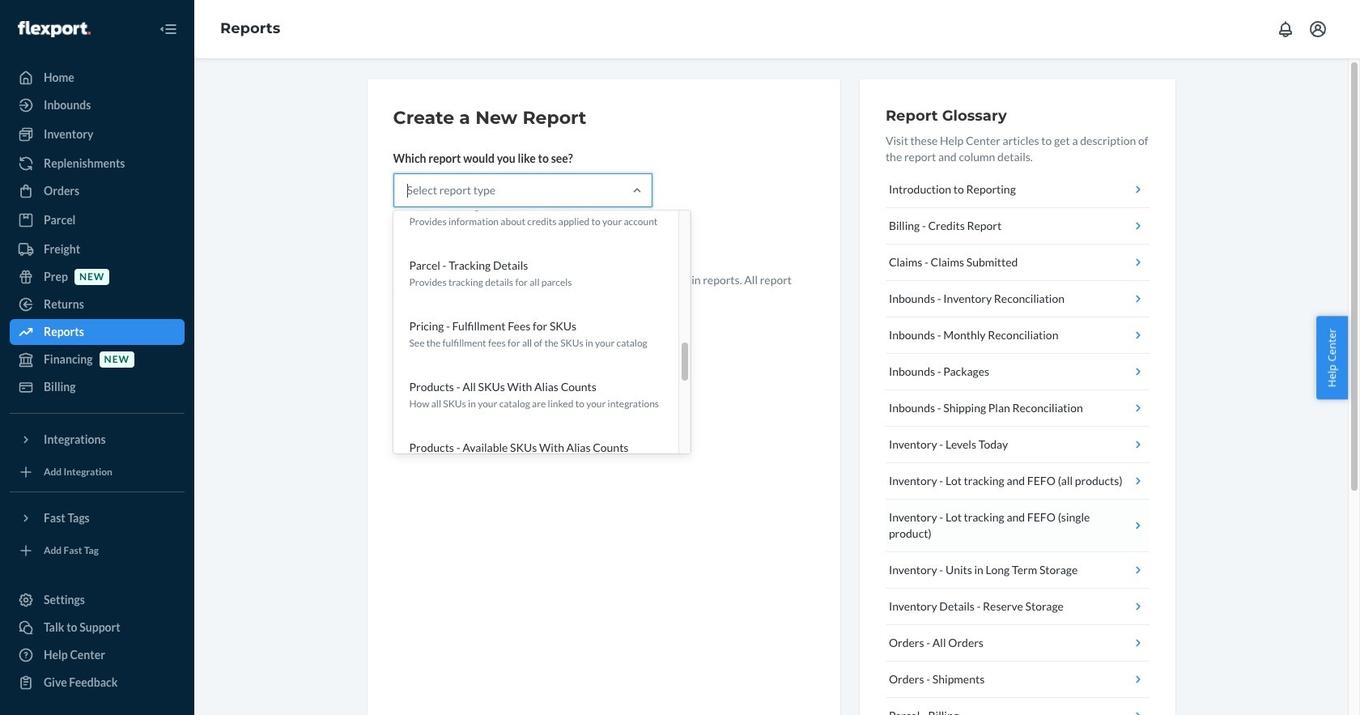Task type: vqa. For each thing, say whether or not it's contained in the screenshot.
Flexport logo
yes



Task type: describe. For each thing, give the bounding box(es) containing it.
flexport logo image
[[18, 21, 91, 37]]

open account menu image
[[1309, 19, 1328, 39]]



Task type: locate. For each thing, give the bounding box(es) containing it.
close navigation image
[[159, 19, 178, 39]]

open notifications image
[[1277, 19, 1296, 39]]



